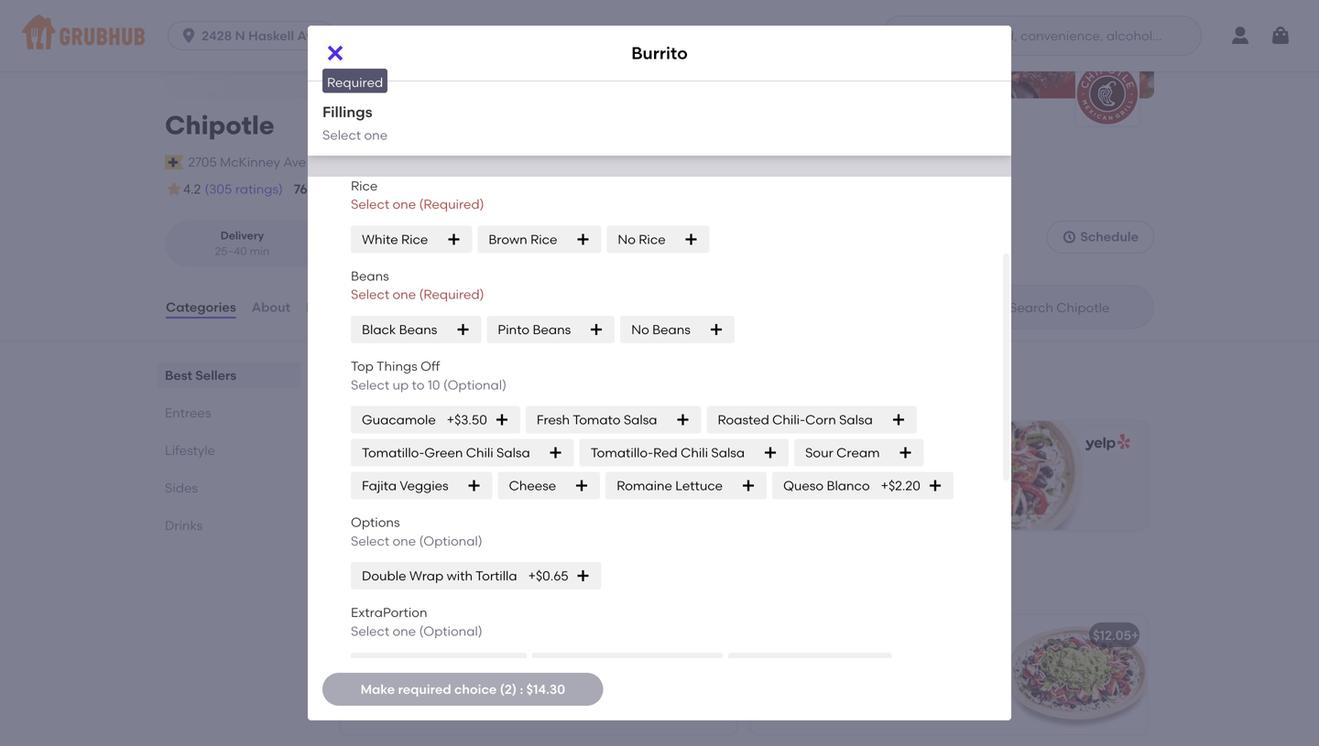 Task type: describe. For each thing, give the bounding box(es) containing it.
burrito inside burrito bowl $12.05 +
[[765, 470, 808, 486]]

+$2.20
[[881, 478, 921, 494]]

burrito $12.05 +
[[355, 470, 401, 508]]

blanco
[[827, 478, 870, 494]]

(optional) for extraportion select one (optional)
[[419, 624, 483, 640]]

queso blanco
[[784, 478, 870, 494]]

sides
[[165, 481, 198, 496]]

bowl
[[811, 470, 841, 486]]

tomato
[[573, 412, 621, 428]]

of
[[838, 658, 850, 673]]

+$0.65
[[528, 569, 569, 584]]

burrito image
[[599, 616, 737, 735]]

guacamole
[[362, 412, 436, 428]]

tomatillo-green chili salsa
[[362, 445, 530, 461]]

schedule
[[1081, 229, 1139, 245]]

svg image for cheese
[[575, 479, 589, 494]]

about button
[[251, 275, 291, 341]]

veggies,
[[917, 695, 968, 710]]

one for options
[[393, 534, 416, 549]]

2428 n haskell ave.
[[202, 28, 324, 44]]

burrito bowl $12.05 +
[[765, 470, 841, 508]]

$12.05 +
[[1093, 628, 1139, 644]]

required
[[327, 75, 383, 90]]

steak
[[775, 659, 810, 675]]

option group containing delivery 25–40 min
[[165, 221, 479, 267]]

roasted chili-corn salsa
[[718, 412, 873, 428]]

svg image for no rice
[[684, 232, 699, 247]]

corn
[[806, 412, 836, 428]]

1 horizontal spatial with
[[762, 695, 789, 710]]

freshly
[[853, 658, 893, 673]]

most
[[337, 390, 367, 405]]

a
[[869, 676, 878, 692]]

extra for extra barbacoa
[[543, 659, 575, 675]]

no beans
[[632, 322, 691, 338]]

2 vertical spatial with
[[839, 713, 865, 729]]

fillings
[[323, 103, 373, 121]]

fajita
[[362, 478, 397, 494]]

chili for green
[[466, 445, 494, 461]]

svg image for tomatillo-red chili salsa
[[763, 446, 778, 461]]

your choice of freshly grilled meat or sofritas served in a delicious bowl with rice, beans, or fajita veggies, and topped with guac, salsa, queso blanco, sour cream or cheese.
[[762, 658, 987, 747]]

and
[[762, 713, 787, 729]]

main navigation navigation
[[0, 0, 1320, 71]]

green
[[425, 445, 463, 461]]

reviews
[[306, 300, 357, 315]]

0 vertical spatial entrees
[[165, 406, 211, 421]]

no rice
[[618, 232, 666, 247]]

steak burrito image
[[326, 100, 385, 158]]

double
[[362, 569, 406, 584]]

4.2
[[183, 182, 201, 197]]

served
[[811, 676, 852, 692]]

best for best seller
[[363, 609, 386, 623]]

chili for red
[[681, 445, 708, 461]]

queso
[[784, 478, 824, 494]]

meat
[[938, 658, 971, 673]]

svg image inside main navigation navigation
[[1270, 25, 1292, 47]]

barbacoa
[[578, 659, 641, 675]]

guac,
[[868, 713, 904, 729]]

ave
[[283, 155, 306, 170]]

rice,
[[792, 695, 818, 710]]

2 vertical spatial or
[[886, 732, 898, 747]]

burrito inside burrito $12.05 +
[[355, 470, 397, 486]]

0 horizontal spatial with
[[447, 569, 473, 584]]

pinto
[[498, 322, 530, 338]]

(2)
[[500, 682, 517, 698]]

one for beans
[[393, 287, 416, 303]]

rice for white rice
[[401, 232, 428, 247]]

select for options
[[351, 534, 390, 549]]

svg image for brown rice
[[576, 232, 591, 247]]

lifestyle
[[165, 443, 215, 459]]

Search Chipotle search field
[[1008, 299, 1148, 317]]

on
[[423, 390, 439, 405]]

(305
[[205, 181, 232, 197]]

+$4.75
[[455, 659, 494, 675]]

good food
[[323, 183, 380, 197]]

categories button
[[165, 275, 237, 341]]

double wrap with tortilla
[[362, 569, 517, 584]]

about
[[252, 300, 291, 315]]

delivery 25–40 min
[[215, 229, 270, 258]]

2428
[[202, 28, 232, 44]]

white rice
[[362, 232, 428, 247]]

n
[[235, 28, 245, 44]]

select for rice
[[351, 197, 390, 212]]

seller
[[389, 609, 419, 623]]

sour
[[812, 732, 839, 747]]

switch
[[315, 155, 357, 170]]

food
[[356, 183, 380, 197]]

schedule button
[[1047, 221, 1155, 254]]

:
[[520, 682, 523, 698]]

location
[[360, 155, 411, 170]]

tomatillo- for red
[[591, 445, 654, 461]]

no for no rice
[[618, 232, 636, 247]]

wrap
[[409, 569, 444, 584]]

bowl
[[939, 676, 969, 692]]

sellers for best sellers most ordered on grubhub
[[384, 363, 448, 387]]

best sellers most ordered on grubhub
[[337, 363, 497, 405]]

beans inside beans select one (required)
[[351, 268, 389, 284]]

required
[[398, 682, 451, 698]]

your
[[762, 658, 790, 673]]

rice inside rice select one (required)
[[351, 178, 378, 194]]

black
[[362, 322, 396, 338]]

sour cream
[[806, 445, 880, 461]]

1 vertical spatial entrees
[[337, 573, 409, 596]]

categories
[[166, 300, 236, 315]]

2 horizontal spatial or
[[974, 658, 987, 673]]

svg image for pinto beans
[[589, 323, 604, 337]]

extra for extra steak
[[739, 659, 772, 675]]

2 horizontal spatial $12.05
[[1093, 628, 1132, 644]]

up
[[393, 377, 409, 393]]

choice inside the your choice of freshly grilled meat or sofritas served in a delicious bowl with rice, beans, or fajita veggies, and topped with guac, salsa, queso blanco, sour cream or cheese.
[[793, 658, 835, 673]]

romaine lettuce
[[617, 478, 723, 494]]

salsa for tomatillo-red chili salsa
[[712, 445, 745, 461]]

rice for no rice
[[639, 232, 666, 247]]

tortilla
[[476, 569, 517, 584]]

rice for brown rice
[[531, 232, 558, 247]]

make
[[361, 682, 395, 698]]

cheese.
[[901, 732, 949, 747]]

10
[[428, 377, 440, 393]]



Task type: locate. For each thing, give the bounding box(es) containing it.
sofritas
[[762, 676, 808, 692]]

0 vertical spatial (required)
[[419, 197, 484, 212]]

$12.05 inside burrito bowl $12.05 +
[[765, 492, 804, 508]]

entrees up the 'extraportion'
[[337, 573, 409, 596]]

1 horizontal spatial chili
[[681, 445, 708, 461]]

select down options
[[351, 534, 390, 549]]

0 horizontal spatial entrees
[[165, 406, 211, 421]]

extra sofritas
[[362, 659, 444, 675]]

black beans
[[362, 322, 438, 338]]

0 vertical spatial with
[[447, 569, 473, 584]]

switch location button
[[314, 152, 412, 173]]

svg image inside schedule button
[[1062, 230, 1077, 244]]

(required)
[[419, 197, 484, 212], [419, 287, 484, 303]]

one inside beans select one (required)
[[393, 287, 416, 303]]

salsa for tomatillo-green chili salsa
[[497, 445, 530, 461]]

min inside delivery 25–40 min
[[250, 245, 270, 258]]

chicken
[[400, 16, 450, 31]]

76
[[294, 181, 308, 197]]

chicken burrito button
[[308, 0, 1012, 80]]

(optional) up the +$3.50
[[443, 377, 507, 393]]

mi
[[373, 245, 386, 258]]

salsa up cream
[[840, 412, 873, 428]]

best left seller
[[363, 609, 386, 623]]

(305 ratings)
[[205, 181, 283, 197]]

pickup 0.9 mi • 15–25 min
[[354, 229, 450, 258]]

0 horizontal spatial $12.05
[[355, 492, 393, 508]]

2705
[[188, 155, 217, 170]]

1 horizontal spatial yelp image
[[1082, 434, 1131, 452]]

2 horizontal spatial with
[[839, 713, 865, 729]]

0 horizontal spatial sellers
[[195, 368, 237, 384]]

svg image inside 2428 n haskell ave. button
[[180, 27, 198, 45]]

or down a
[[866, 695, 879, 710]]

$12.05
[[355, 492, 393, 508], [765, 492, 804, 508], [1093, 628, 1132, 644]]

$12.05 inside burrito $12.05 +
[[355, 492, 393, 508]]

svg image right no beans
[[709, 323, 724, 337]]

$14.30
[[527, 682, 566, 698]]

(required) for black beans
[[419, 287, 484, 303]]

(optional) up 'double wrap with tortilla' at the left bottom of page
[[419, 534, 483, 549]]

chicken burrito
[[400, 16, 495, 31]]

beans,
[[821, 695, 863, 710]]

+$7.00 up served on the bottom right
[[821, 659, 859, 675]]

select inside the top things off select up to 10 (optional)
[[351, 377, 390, 393]]

1 (required) from the top
[[419, 197, 484, 212]]

one inside rice select one (required)
[[393, 197, 416, 212]]

one down seller
[[393, 624, 416, 640]]

beans for no beans
[[653, 322, 691, 338]]

tomatillo- for green
[[362, 445, 425, 461]]

1 extra from the left
[[362, 659, 394, 675]]

brown rice
[[489, 232, 558, 247]]

chicken burrito image
[[326, 3, 385, 62]]

(required) for white rice
[[419, 197, 484, 212]]

select for extraportion
[[351, 624, 390, 640]]

(optional)
[[443, 377, 507, 393], [419, 534, 483, 549], [419, 624, 483, 640]]

veggies
[[400, 478, 449, 494]]

1 min from the left
[[250, 245, 270, 258]]

+$3.50
[[447, 412, 487, 428]]

min inside pickup 0.9 mi • 15–25 min
[[430, 245, 450, 258]]

rice down switch location button
[[351, 178, 378, 194]]

svg image for roasted chili-corn salsa
[[891, 413, 906, 428]]

with right wrap
[[447, 569, 473, 584]]

delivery
[[221, 229, 264, 242]]

choice down +$4.75
[[455, 682, 497, 698]]

+$7.00 right barbacoa
[[652, 659, 690, 675]]

0 vertical spatial (optional)
[[443, 377, 507, 393]]

1 vertical spatial (optional)
[[419, 534, 483, 549]]

1 horizontal spatial extra
[[543, 659, 575, 675]]

select inside fillings select one
[[323, 127, 361, 143]]

svg image right cheese
[[575, 479, 589, 494]]

fresh tomato salsa
[[537, 412, 658, 428]]

yelp image for burrito $12.05 +
[[672, 434, 720, 452]]

ratings)
[[235, 181, 283, 197]]

(optional) up +$4.75
[[419, 624, 483, 640]]

svg image up the +$2.20
[[891, 413, 906, 428]]

1 horizontal spatial min
[[430, 245, 450, 258]]

1 horizontal spatial +$7.00
[[821, 659, 859, 675]]

top
[[351, 359, 374, 374]]

0 horizontal spatial min
[[250, 245, 270, 258]]

svg image
[[180, 27, 198, 45], [576, 232, 591, 247], [684, 232, 699, 247], [589, 323, 604, 337], [709, 323, 724, 337], [676, 413, 691, 428], [891, 413, 906, 428], [763, 446, 778, 461], [575, 479, 589, 494], [928, 479, 943, 494], [576, 569, 591, 584]]

svg image down chili-
[[763, 446, 778, 461]]

salsa down roasted at the bottom
[[712, 445, 745, 461]]

extra for extra sofritas
[[362, 659, 394, 675]]

1 vertical spatial (required)
[[419, 287, 484, 303]]

one inside fillings select one
[[364, 127, 388, 143]]

0.9
[[354, 245, 369, 258]]

0 horizontal spatial yelp image
[[672, 434, 720, 452]]

(required) inside beans select one (required)
[[419, 287, 484, 303]]

one down options
[[393, 534, 416, 549]]

queso
[[945, 713, 983, 729]]

burrito bowl image
[[1010, 616, 1147, 735]]

extra barbacoa
[[543, 659, 641, 675]]

burrito inside chicken burrito button
[[454, 16, 495, 31]]

in
[[855, 676, 866, 692]]

0 horizontal spatial or
[[866, 695, 879, 710]]

salsa for roasted chili-corn salsa
[[840, 412, 873, 428]]

+
[[393, 492, 401, 508], [804, 492, 811, 508], [1132, 628, 1139, 644]]

one up black beans
[[393, 287, 416, 303]]

0 horizontal spatial tomatillo-
[[362, 445, 425, 461]]

select for beans
[[351, 287, 390, 303]]

extra steak
[[739, 659, 810, 675]]

(optional) inside extraportion select one (optional)
[[419, 624, 483, 640]]

1 horizontal spatial $12.05
[[765, 492, 804, 508]]

one for extraportion
[[393, 624, 416, 640]]

2 (required) from the top
[[419, 287, 484, 303]]

select for fillings
[[323, 127, 361, 143]]

3 extra from the left
[[739, 659, 772, 675]]

yelp image
[[672, 434, 720, 452], [1082, 434, 1131, 452]]

2 min from the left
[[430, 245, 450, 258]]

1 vertical spatial or
[[866, 695, 879, 710]]

best for best sellers
[[165, 368, 192, 384]]

svg image right the +$2.20
[[928, 479, 943, 494]]

1 tomatillo- from the left
[[362, 445, 425, 461]]

svg image right +$0.65
[[576, 569, 591, 584]]

one for rice
[[393, 197, 416, 212]]

one inside extraportion select one (optional)
[[393, 624, 416, 640]]

lettuce
[[676, 478, 723, 494]]

1 vertical spatial choice
[[455, 682, 497, 698]]

with up "cream"
[[839, 713, 865, 729]]

beans for black beans
[[399, 322, 438, 338]]

select inside rice select one (required)
[[351, 197, 390, 212]]

one
[[364, 127, 388, 143], [393, 197, 416, 212], [393, 287, 416, 303], [393, 534, 416, 549], [393, 624, 416, 640]]

extra up sofritas
[[739, 659, 772, 675]]

white
[[362, 232, 398, 247]]

tomatillo- down guacamole
[[362, 445, 425, 461]]

svg image for no beans
[[709, 323, 724, 337]]

1 vertical spatial with
[[762, 695, 789, 710]]

extraportion select one (optional)
[[351, 605, 483, 640]]

1 horizontal spatial sellers
[[384, 363, 448, 387]]

rice up no beans
[[639, 232, 666, 247]]

min right 15–25
[[430, 245, 450, 258]]

chili-
[[773, 412, 806, 428]]

select inside beans select one (required)
[[351, 287, 390, 303]]

sellers inside best sellers most ordered on grubhub
[[384, 363, 448, 387]]

best down categories "button"
[[165, 368, 192, 384]]

(required) inside rice select one (required)
[[419, 197, 484, 212]]

mckinney
[[220, 155, 280, 170]]

1 horizontal spatial choice
[[793, 658, 835, 673]]

entrees up lifestyle
[[165, 406, 211, 421]]

fillings select one
[[323, 103, 388, 143]]

svg image left the 2428
[[180, 27, 198, 45]]

2 yelp image from the left
[[1082, 434, 1131, 452]]

svg image right no rice
[[684, 232, 699, 247]]

svg image
[[1270, 25, 1292, 47], [324, 42, 346, 64], [1062, 230, 1077, 244], [447, 232, 461, 247], [456, 323, 471, 337], [495, 413, 509, 428], [549, 446, 563, 461], [899, 446, 913, 461], [467, 479, 482, 494], [741, 479, 756, 494]]

subscription pass image
[[165, 155, 183, 170]]

chipotle
[[165, 110, 275, 141]]

rice select one (required)
[[351, 178, 484, 212]]

one up location
[[364, 127, 388, 143]]

select up black
[[351, 287, 390, 303]]

chili down the +$3.50
[[466, 445, 494, 461]]

svg image for fresh tomato salsa
[[676, 413, 691, 428]]

to
[[412, 377, 425, 393]]

salsa up cheese
[[497, 445, 530, 461]]

select down top
[[351, 377, 390, 393]]

+ inside burrito bowl $12.05 +
[[804, 492, 811, 508]]

blanco,
[[762, 732, 809, 747]]

(optional) for options select one (optional)
[[419, 534, 483, 549]]

0 horizontal spatial extra
[[362, 659, 394, 675]]

1 horizontal spatial or
[[886, 732, 898, 747]]

pinto beans
[[498, 322, 571, 338]]

0 vertical spatial or
[[974, 658, 987, 673]]

with up and
[[762, 695, 789, 710]]

0 vertical spatial choice
[[793, 658, 835, 673]]

beans
[[351, 268, 389, 284], [399, 322, 438, 338], [533, 322, 571, 338], [653, 322, 691, 338]]

tomatillo- up romaine
[[591, 445, 654, 461]]

haskell
[[248, 28, 294, 44]]

pickup
[[383, 229, 420, 242]]

one inside 'options select one (optional)'
[[393, 534, 416, 549]]

choice up served on the bottom right
[[793, 658, 835, 673]]

rice
[[351, 178, 378, 194], [401, 232, 428, 247], [531, 232, 558, 247], [639, 232, 666, 247]]

2 vertical spatial (optional)
[[419, 624, 483, 640]]

rice right brown
[[531, 232, 558, 247]]

0 horizontal spatial chili
[[466, 445, 494, 461]]

0 horizontal spatial +$7.00
[[652, 659, 690, 675]]

+ inside burrito $12.05 +
[[393, 492, 401, 508]]

2 tomatillo- from the left
[[591, 445, 654, 461]]

2 horizontal spatial extra
[[739, 659, 772, 675]]

2 horizontal spatial +
[[1132, 628, 1139, 644]]

(required) down 15–25
[[419, 287, 484, 303]]

(optional) inside 'options select one (optional)'
[[419, 534, 483, 549]]

15–25
[[398, 245, 427, 258]]

chili right red
[[681, 445, 708, 461]]

one up "pickup"
[[393, 197, 416, 212]]

or down guac,
[[886, 732, 898, 747]]

select down fillings
[[323, 127, 361, 143]]

burrito
[[454, 16, 495, 31], [632, 43, 688, 63], [355, 470, 397, 486], [765, 470, 808, 486], [352, 632, 395, 647]]

2428 n haskell ave. button
[[168, 21, 343, 50]]

option group
[[165, 221, 479, 267]]

select inside extraportion select one (optional)
[[351, 624, 390, 640]]

reviews button
[[305, 275, 358, 341]]

ave.
[[297, 28, 324, 44]]

grubhub
[[442, 390, 497, 405]]

•
[[390, 245, 394, 258]]

1 yelp image from the left
[[672, 434, 720, 452]]

cream
[[837, 445, 880, 461]]

2705 mckinney ave button
[[187, 152, 307, 173]]

best up most
[[337, 363, 380, 387]]

select
[[323, 127, 361, 143], [351, 197, 390, 212], [351, 287, 390, 303], [351, 377, 390, 393], [351, 534, 390, 549], [351, 624, 390, 640]]

chili
[[466, 445, 494, 461], [681, 445, 708, 461]]

0 vertical spatial no
[[618, 232, 636, 247]]

(required) up "pickup"
[[419, 197, 484, 212]]

one for fillings
[[364, 127, 388, 143]]

1 vertical spatial no
[[632, 322, 650, 338]]

yelp image for burrito bowl $12.05 +
[[1082, 434, 1131, 452]]

extra up make
[[362, 659, 394, 675]]

best inside best sellers most ordered on grubhub
[[337, 363, 380, 387]]

or right meat
[[974, 658, 987, 673]]

brown
[[489, 232, 528, 247]]

svg image up tomatillo-red chili salsa
[[676, 413, 691, 428]]

1 horizontal spatial +
[[804, 492, 811, 508]]

drinks
[[165, 518, 203, 534]]

salsa up red
[[624, 412, 658, 428]]

25–40
[[215, 245, 247, 258]]

fajita veggies
[[362, 478, 449, 494]]

sofritas
[[397, 659, 444, 675]]

no for no beans
[[632, 322, 650, 338]]

chipotle logo image
[[1076, 62, 1140, 126]]

(optional) inside the top things off select up to 10 (optional)
[[443, 377, 507, 393]]

cheese
[[509, 478, 556, 494]]

extra up $14.30
[[543, 659, 575, 675]]

roasted
[[718, 412, 770, 428]]

0 horizontal spatial choice
[[455, 682, 497, 698]]

2 extra from the left
[[543, 659, 575, 675]]

beans for pinto beans
[[533, 322, 571, 338]]

1 horizontal spatial entrees
[[337, 573, 409, 596]]

sellers
[[384, 363, 448, 387], [195, 368, 237, 384]]

0 horizontal spatial +
[[393, 492, 401, 508]]

min down delivery
[[250, 245, 270, 258]]

svg image right pinto beans
[[589, 323, 604, 337]]

1 +$7.00 from the left
[[652, 659, 690, 675]]

2 +$7.00 from the left
[[821, 659, 859, 675]]

select down "best seller"
[[351, 624, 390, 640]]

extraportion
[[351, 605, 427, 621]]

2 chili from the left
[[681, 445, 708, 461]]

select down food
[[351, 197, 390, 212]]

best for best sellers most ordered on grubhub
[[337, 363, 380, 387]]

1 horizontal spatial tomatillo-
[[591, 445, 654, 461]]

star icon image
[[165, 180, 183, 199]]

options select one (optional)
[[351, 515, 483, 549]]

top things off select up to 10 (optional)
[[351, 359, 507, 393]]

romaine
[[617, 478, 673, 494]]

rice right •
[[401, 232, 428, 247]]

+$7.00 for extra barbacoa
[[652, 659, 690, 675]]

sellers for best sellers
[[195, 368, 237, 384]]

1 chili from the left
[[466, 445, 494, 461]]

svg image left no rice
[[576, 232, 591, 247]]

+$7.00 for extra steak
[[821, 659, 859, 675]]

select inside 'options select one (optional)'
[[351, 534, 390, 549]]



Task type: vqa. For each thing, say whether or not it's contained in the screenshot.
Save this restaurant image
no



